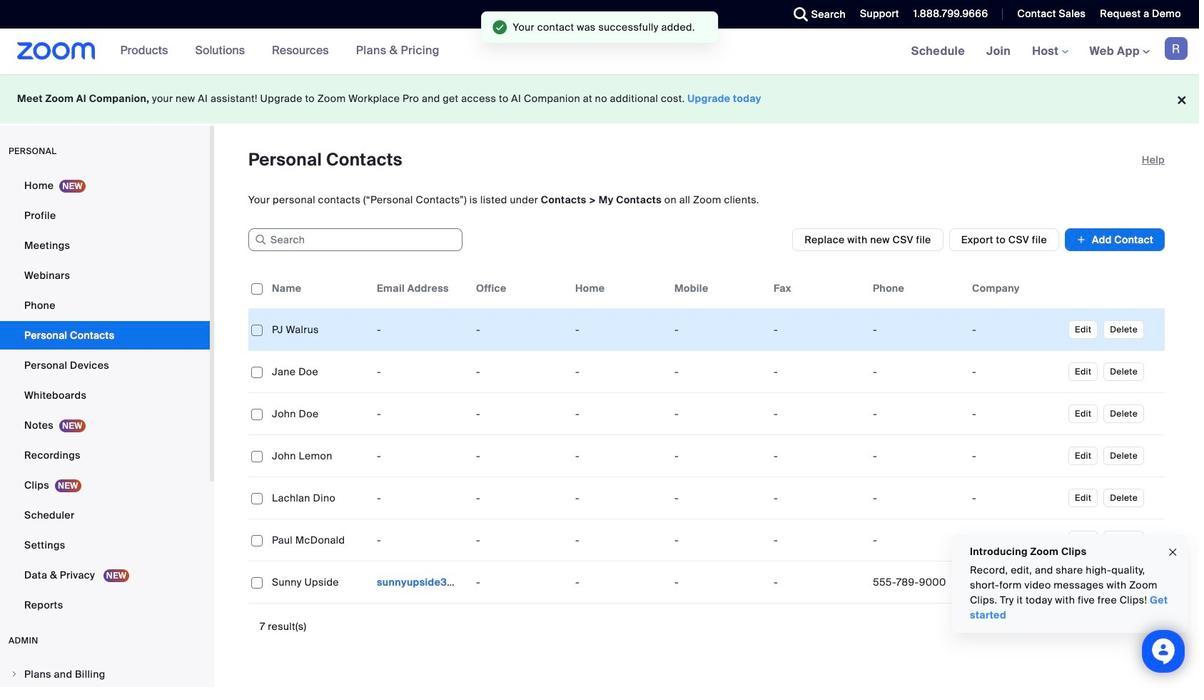 Task type: locate. For each thing, give the bounding box(es) containing it.
footer
[[0, 74, 1200, 124]]

product information navigation
[[110, 29, 451, 74]]

personal menu menu
[[0, 171, 210, 621]]

banner
[[0, 29, 1200, 75]]

meetings navigation
[[901, 29, 1200, 75]]

cell
[[266, 316, 371, 344], [371, 316, 471, 344], [471, 316, 570, 344], [266, 358, 371, 386], [371, 358, 471, 386], [471, 358, 570, 386], [266, 400, 371, 428], [371, 400, 471, 428], [471, 400, 570, 428], [266, 442, 371, 471], [371, 442, 471, 471], [471, 442, 570, 471], [266, 484, 371, 513], [371, 484, 471, 513], [471, 484, 570, 513], [266, 526, 371, 555], [371, 526, 471, 555], [471, 526, 570, 555], [266, 568, 371, 597], [371, 568, 471, 597], [471, 568, 570, 597], [967, 568, 1066, 597]]

application
[[248, 268, 1165, 604]]

menu item
[[0, 661, 210, 688]]



Task type: vqa. For each thing, say whether or not it's contained in the screenshot.
select start time text box
no



Task type: describe. For each thing, give the bounding box(es) containing it.
zoom logo image
[[17, 42, 95, 60]]

right image
[[10, 671, 19, 679]]

Search Contacts Input text field
[[248, 228, 463, 251]]

success image
[[493, 20, 507, 34]]

close image
[[1167, 545, 1179, 561]]

add image
[[1077, 233, 1087, 247]]

profile picture image
[[1165, 37, 1188, 60]]



